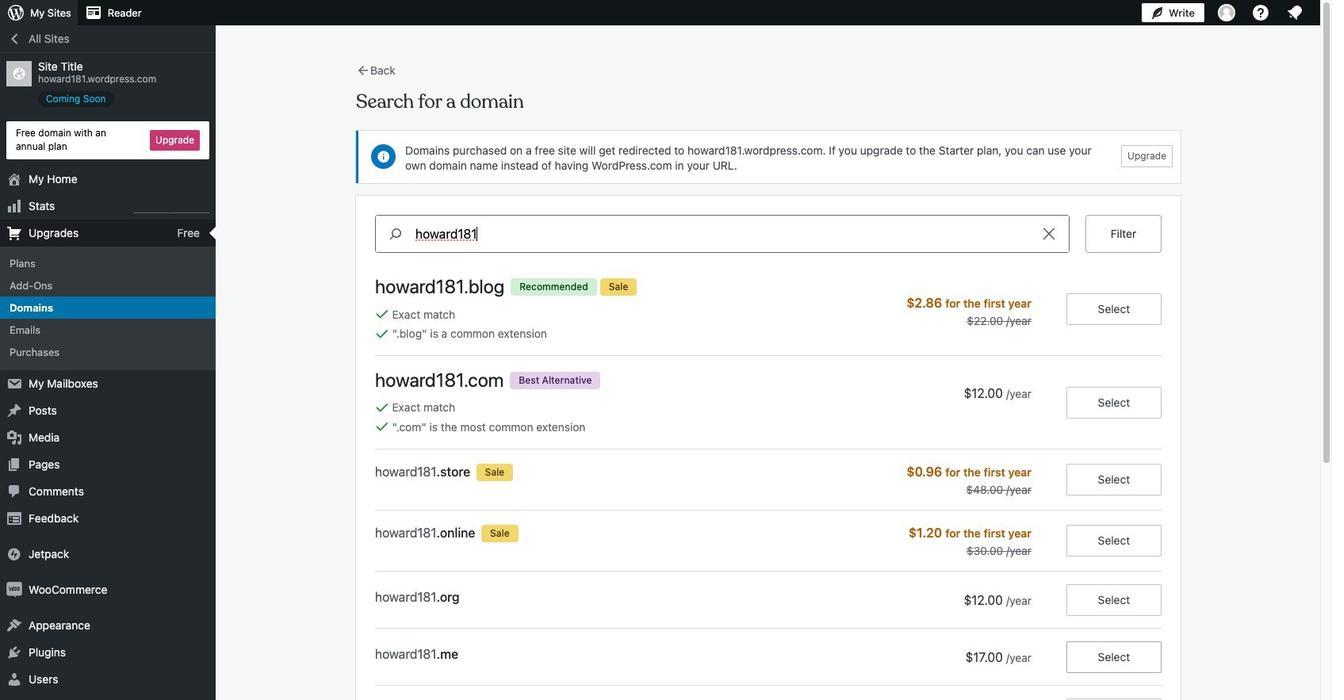 Task type: vqa. For each thing, say whether or not it's contained in the screenshot.
HELP Icon
yes



Task type: locate. For each thing, give the bounding box(es) containing it.
None search field
[[375, 215, 1070, 253]]

0 vertical spatial img image
[[6, 546, 22, 562]]

What would you like your domain name to be? search field
[[416, 216, 1030, 252]]

2 img image from the top
[[6, 582, 22, 598]]

open search image
[[376, 225, 416, 244]]

manage your notifications image
[[1286, 3, 1305, 22]]

my profile image
[[1219, 4, 1236, 21]]

img image
[[6, 546, 22, 562], [6, 582, 22, 598]]

1 vertical spatial img image
[[6, 582, 22, 598]]



Task type: describe. For each thing, give the bounding box(es) containing it.
close search image
[[1030, 225, 1069, 244]]

highest hourly views 0 image
[[134, 203, 209, 213]]

help image
[[1252, 3, 1271, 22]]

1 img image from the top
[[6, 546, 22, 562]]



